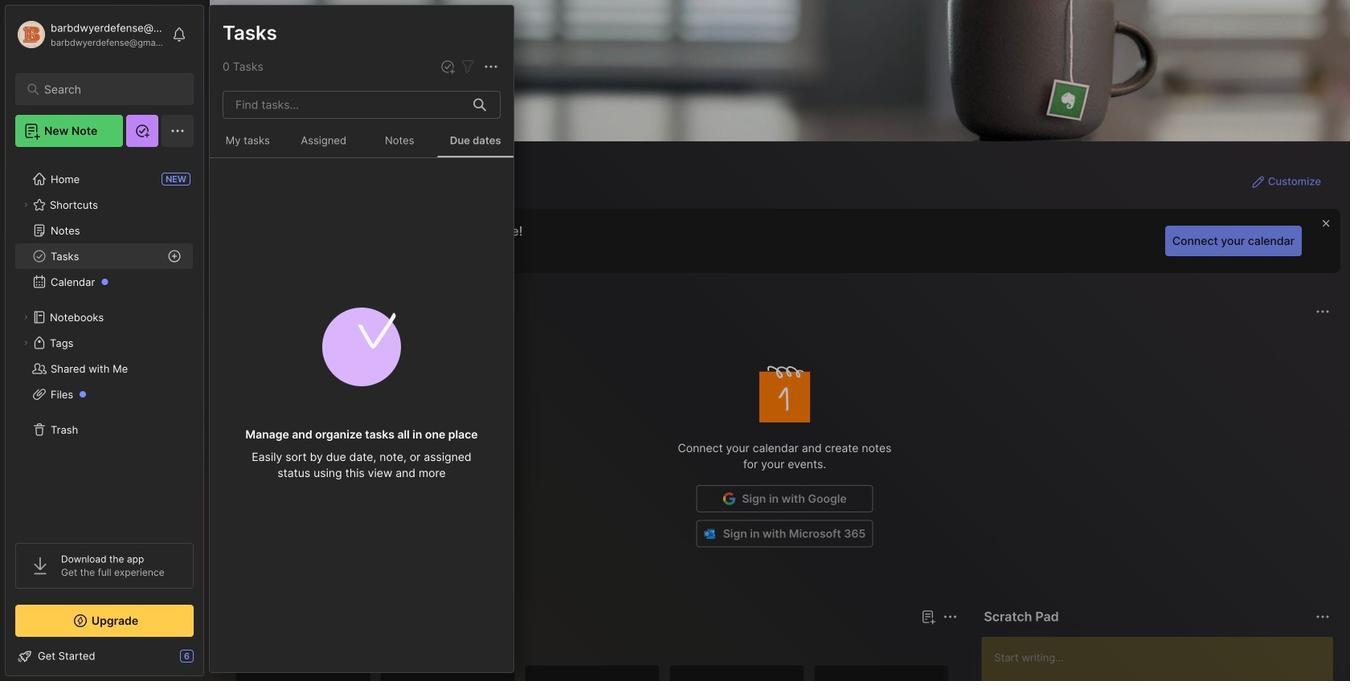 Task type: describe. For each thing, give the bounding box(es) containing it.
Help and Learning task checklist field
[[6, 644, 203, 670]]

filter tasks image
[[458, 57, 477, 77]]

Filter tasks field
[[458, 57, 477, 77]]

More actions and view options field
[[477, 57, 501, 77]]

more actions and view options image
[[481, 57, 501, 77]]

Account field
[[15, 18, 164, 51]]

Find tasks… text field
[[226, 92, 464, 118]]

click to collapse image
[[203, 652, 215, 671]]



Task type: locate. For each thing, give the bounding box(es) containing it.
expand notebooks image
[[21, 313, 31, 322]]

tree inside main element
[[6, 157, 203, 529]]

Start writing… text field
[[995, 637, 1333, 682]]

new task image
[[440, 59, 456, 75]]

expand tags image
[[21, 338, 31, 348]]

main element
[[0, 0, 209, 682]]

tree
[[6, 157, 203, 529]]

tab
[[239, 637, 286, 656]]

None search field
[[44, 80, 172, 99]]

Search text field
[[44, 82, 172, 97]]

row group
[[236, 666, 959, 682]]

none search field inside main element
[[44, 80, 172, 99]]



Task type: vqa. For each thing, say whether or not it's contained in the screenshot.
CALENDAR EVENT icon
no



